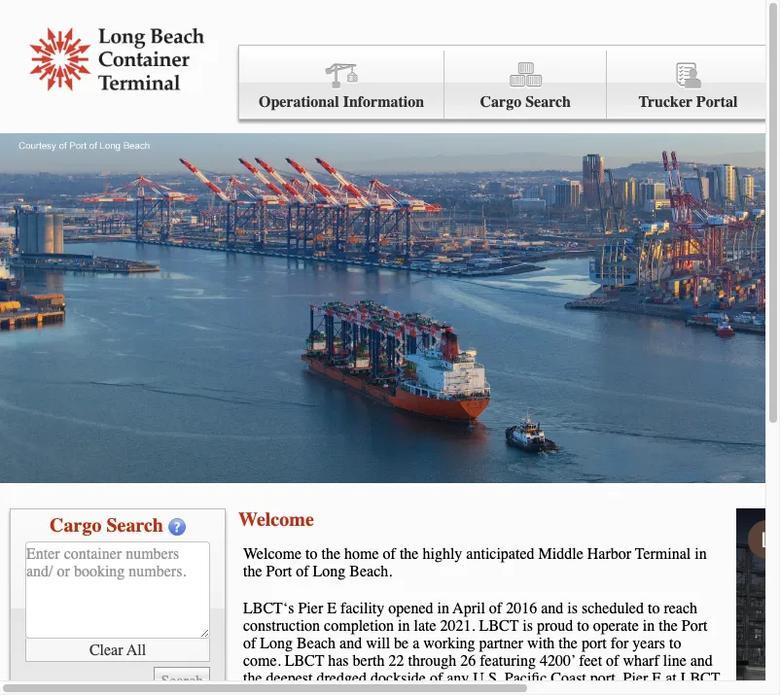 Task type: locate. For each thing, give the bounding box(es) containing it.
1 horizontal spatial port
[[682, 618, 708, 635]]

berth
[[353, 653, 385, 670]]

facility
[[341, 600, 385, 618]]

in left late on the bottom
[[398, 618, 410, 635]]

1 horizontal spatial is
[[568, 600, 578, 618]]

cargo search
[[480, 93, 571, 111], [50, 515, 163, 537]]

0 vertical spatial pier
[[298, 600, 323, 618]]

long left beach. at the bottom of the page
[[313, 563, 346, 581]]

middle
[[539, 546, 584, 563]]

pier right port.
[[623, 670, 648, 688]]

2 cranes, from the left
[[604, 688, 648, 696]]

0 vertical spatial search
[[526, 93, 571, 111]]

operational information link
[[239, 51, 445, 120]]

working
[[423, 635, 475, 653]]

0 vertical spatial port
[[266, 563, 292, 581]]

of right the feet
[[606, 653, 619, 670]]

1 vertical spatial search
[[106, 515, 163, 537]]

1 horizontal spatial pier
[[623, 670, 648, 688]]

long
[[313, 563, 346, 581], [260, 635, 293, 653]]

and right "line"
[[691, 653, 713, 670]]

0 horizontal spatial cranes,
[[473, 688, 516, 696]]

port up 'lbct's'
[[266, 563, 292, 581]]

1 vertical spatial will
[[243, 688, 267, 696]]

featuring
[[480, 653, 536, 670]]

lbct right at
[[681, 670, 720, 688]]

2 horizontal spatial lbct
[[681, 670, 720, 688]]

highly
[[423, 546, 462, 563]]

e left facility
[[327, 600, 337, 618]]

to
[[306, 546, 318, 563], [648, 600, 660, 618], [577, 618, 589, 635], [669, 635, 682, 653], [417, 688, 429, 696]]

in right operate
[[643, 618, 655, 635]]

5
[[520, 688, 528, 696]]

port up "line"
[[682, 618, 708, 635]]

cranes,
[[473, 688, 516, 696], [604, 688, 648, 696]]

the left port
[[559, 635, 578, 653]]

pier
[[298, 600, 323, 618], [623, 670, 648, 688]]

line
[[663, 653, 687, 670]]

cargo search link
[[445, 51, 607, 120]]

wharf
[[623, 653, 659, 670]]

0 horizontal spatial pier
[[298, 600, 323, 618]]

will
[[366, 635, 390, 653], [243, 688, 267, 696]]

1 horizontal spatial cranes,
[[604, 688, 648, 696]]

None submit
[[154, 667, 210, 696]]

will down come.
[[243, 688, 267, 696]]

1 horizontal spatial e
[[652, 670, 662, 688]]

information
[[343, 93, 424, 111]]

0 horizontal spatial long
[[260, 635, 293, 653]]

eventually
[[271, 688, 336, 696]]

0 vertical spatial cargo
[[480, 93, 522, 111]]

0 horizontal spatial cargo search
[[50, 515, 163, 537]]

welcome inside welcome to the home of the highly anticipated middle harbor terminal in the port of long beach.
[[243, 546, 302, 563]]

welcome
[[238, 509, 314, 531], [243, 546, 302, 563]]

0 horizontal spatial lbct
[[285, 653, 324, 670]]

long down 'lbct's'
[[260, 635, 293, 653]]

0 horizontal spatial will
[[243, 688, 267, 696]]

menu bar
[[238, 45, 780, 120]]

the
[[322, 546, 341, 563], [400, 546, 419, 563], [243, 563, 262, 581], [659, 618, 678, 635], [559, 635, 578, 653], [243, 670, 262, 688]]

beach
[[297, 635, 336, 653]]

0 vertical spatial cargo search
[[480, 93, 571, 111]]

in right terminal
[[695, 546, 707, 563]]

scheduled
[[582, 600, 644, 618]]

construction
[[243, 618, 320, 635]]

late
[[414, 618, 436, 635]]

feet
[[579, 653, 602, 670]]

proud
[[537, 618, 573, 635]]

long inside "lbct's pier e facility opened in april of 2016 and is scheduled to reach construction completion in late 2021.  lbct is proud to operate in the port of long beach and will be a working partner with the port for years to come.  lbct has berth 22 through 26 featuring 4200' feet of wharf line and the deepest dredged dockside of any u.s. pacific coast port. pier e at lbct will eventually run 18 ship to shore cranes, 5 intermodal cranes, a"
[[260, 635, 293, 653]]

1 vertical spatial pier
[[623, 670, 648, 688]]

2016
[[506, 600, 537, 618]]

april
[[453, 600, 485, 618]]

years
[[633, 635, 666, 653]]

and right the 2016
[[541, 600, 564, 618]]

run
[[340, 688, 361, 696]]

to inside welcome to the home of the highly anticipated middle harbor terminal in the port of long beach.
[[306, 546, 318, 563]]

1 horizontal spatial cargo
[[480, 93, 522, 111]]

be
[[394, 635, 409, 653]]

to right the years in the right bottom of the page
[[669, 635, 682, 653]]

port inside "lbct's pier e facility opened in april of 2016 and is scheduled to reach construction completion in late 2021.  lbct is proud to operate in the port of long beach and will be a working partner with the port for years to come.  lbct has berth 22 through 26 featuring 4200' feet of wharf line and the deepest dredged dockside of any u.s. pacific coast port. pier e at lbct will eventually run 18 ship to shore cranes, 5 intermodal cranes, a"
[[682, 618, 708, 635]]

22
[[389, 653, 404, 670]]

1 horizontal spatial will
[[366, 635, 390, 653]]

to left reach
[[648, 600, 660, 618]]

0 vertical spatial long
[[313, 563, 346, 581]]

all
[[127, 642, 146, 659]]

for
[[611, 635, 629, 653]]

and right beach
[[340, 635, 362, 653]]

cranes, left 5
[[473, 688, 516, 696]]

is
[[568, 600, 578, 618], [523, 618, 533, 635]]

trucker portal link
[[607, 51, 770, 120]]

of
[[383, 546, 396, 563], [296, 563, 309, 581], [489, 600, 502, 618], [243, 635, 256, 653], [606, 653, 619, 670], [430, 670, 443, 688]]

completion
[[324, 618, 394, 635]]

of up construction
[[296, 563, 309, 581]]

long inside welcome to the home of the highly anticipated middle harbor terminal in the port of long beach.
[[313, 563, 346, 581]]

of left the 2016
[[489, 600, 502, 618]]

in inside welcome to the home of the highly anticipated middle harbor terminal in the port of long beach.
[[695, 546, 707, 563]]

has
[[328, 653, 349, 670]]

to left home on the bottom left of the page
[[306, 546, 318, 563]]

lbct's pier e facility opened in april of 2016 and is scheduled to reach construction completion in late 2021.  lbct is proud to operate in the port of long beach and will be a working partner with the port for years to come.  lbct has berth 22 through 26 featuring 4200' feet of wharf line and the deepest dredged dockside of any u.s. pacific coast port. pier e at lbct will eventually run 18 ship to shore cranes, 5 intermodal cranes, a
[[243, 600, 721, 696]]

1 vertical spatial port
[[682, 618, 708, 635]]

portal
[[696, 93, 738, 111]]

lbct up featuring
[[479, 618, 519, 635]]

cargo
[[480, 93, 522, 111], [50, 515, 102, 537]]

in
[[695, 546, 707, 563], [437, 600, 449, 618], [398, 618, 410, 635], [643, 618, 655, 635]]

port
[[266, 563, 292, 581], [682, 618, 708, 635]]

1 vertical spatial e
[[652, 670, 662, 688]]

1 vertical spatial cargo
[[50, 515, 102, 537]]

1 horizontal spatial long
[[313, 563, 346, 581]]

0 horizontal spatial port
[[266, 563, 292, 581]]

search
[[526, 93, 571, 111], [106, 515, 163, 537]]

0 horizontal spatial e
[[327, 600, 337, 618]]

terminal
[[635, 546, 691, 563]]

1 vertical spatial cargo search
[[50, 515, 163, 537]]

1 vertical spatial long
[[260, 635, 293, 653]]

port inside welcome to the home of the highly anticipated middle harbor terminal in the port of long beach.
[[266, 563, 292, 581]]

menu item
[[770, 51, 780, 120]]

is left proud
[[523, 618, 533, 635]]

cranes, down wharf
[[604, 688, 648, 696]]

harbor
[[587, 546, 631, 563]]

lbct's
[[243, 600, 294, 618]]

lbct up eventually
[[285, 653, 324, 670]]

e left at
[[652, 670, 662, 688]]

beach.
[[350, 563, 392, 581]]

pacific
[[505, 670, 547, 688]]

trucker
[[639, 93, 693, 111]]

is left the scheduled
[[568, 600, 578, 618]]

to right ship
[[417, 688, 429, 696]]

clear all
[[89, 642, 146, 659]]

operate
[[593, 618, 639, 635]]

port.
[[590, 670, 619, 688]]

welcome for welcome to the home of the highly anticipated middle harbor terminal in the port of long beach.
[[243, 546, 302, 563]]

lbct
[[479, 618, 519, 635], [285, 653, 324, 670], [681, 670, 720, 688]]

partner
[[479, 635, 523, 653]]

1 vertical spatial welcome
[[243, 546, 302, 563]]

0 vertical spatial welcome
[[238, 509, 314, 531]]

of right home on the bottom left of the page
[[383, 546, 396, 563]]

and
[[541, 600, 564, 618], [340, 635, 362, 653], [691, 653, 713, 670]]

will left be
[[366, 635, 390, 653]]

e
[[327, 600, 337, 618], [652, 670, 662, 688]]

1 horizontal spatial search
[[526, 93, 571, 111]]

Enter container numbers and/ or booking numbers. text field
[[25, 542, 210, 639]]

pier up beach
[[298, 600, 323, 618]]



Task type: describe. For each thing, give the bounding box(es) containing it.
reach
[[664, 600, 698, 618]]

a
[[413, 635, 420, 653]]

dockside
[[371, 670, 426, 688]]

operational
[[259, 93, 339, 111]]

0 horizontal spatial and
[[340, 635, 362, 653]]

0 vertical spatial e
[[327, 600, 337, 618]]

with
[[527, 635, 555, 653]]

the up 'lbct's'
[[243, 563, 262, 581]]

come.
[[243, 653, 281, 670]]

1 cranes, from the left
[[473, 688, 516, 696]]

u.s.
[[473, 670, 501, 688]]

coast
[[551, 670, 587, 688]]

0 horizontal spatial search
[[106, 515, 163, 537]]

trucker portal
[[639, 93, 738, 111]]

opened
[[388, 600, 433, 618]]

1 horizontal spatial cargo search
[[480, 93, 571, 111]]

at
[[666, 670, 677, 688]]

menu bar containing operational information
[[238, 45, 780, 120]]

0 horizontal spatial cargo
[[50, 515, 102, 537]]

clear all button
[[25, 639, 210, 663]]

dredged
[[317, 670, 367, 688]]

operational information
[[259, 93, 424, 111]]

4200'
[[540, 653, 576, 670]]

0 vertical spatial will
[[366, 635, 390, 653]]

the left deepest
[[243, 670, 262, 688]]

in right late on the bottom
[[437, 600, 449, 618]]

18
[[365, 688, 380, 696]]

to right proud
[[577, 618, 589, 635]]

home
[[344, 546, 379, 563]]

welcome for welcome
[[238, 509, 314, 531]]

1 horizontal spatial and
[[541, 600, 564, 618]]

0 horizontal spatial is
[[523, 618, 533, 635]]

shore
[[433, 688, 469, 696]]

1 horizontal spatial lbct
[[479, 618, 519, 635]]

clear
[[89, 642, 123, 659]]

through
[[408, 653, 457, 670]]

the left highly
[[400, 546, 419, 563]]

2021.
[[440, 618, 475, 635]]

2 horizontal spatial and
[[691, 653, 713, 670]]

26
[[460, 653, 476, 670]]

any
[[447, 670, 469, 688]]

of left any
[[430, 670, 443, 688]]

search inside menu bar
[[526, 93, 571, 111]]

the left home on the bottom left of the page
[[322, 546, 341, 563]]

the up "line"
[[659, 618, 678, 635]]

welcome to the home of the highly anticipated middle harbor terminal in the port of long beach.
[[243, 546, 707, 581]]

intermodal
[[532, 688, 600, 696]]

deepest
[[266, 670, 313, 688]]

of down 'lbct's'
[[243, 635, 256, 653]]

anticipated
[[466, 546, 535, 563]]

ship
[[384, 688, 413, 696]]

port
[[582, 635, 607, 653]]



Task type: vqa. For each thing, say whether or not it's contained in the screenshot.
Welcome within Welcome to the home of the highly anticipated Middle Harbor Terminal in the Port of Long Beach.
yes



